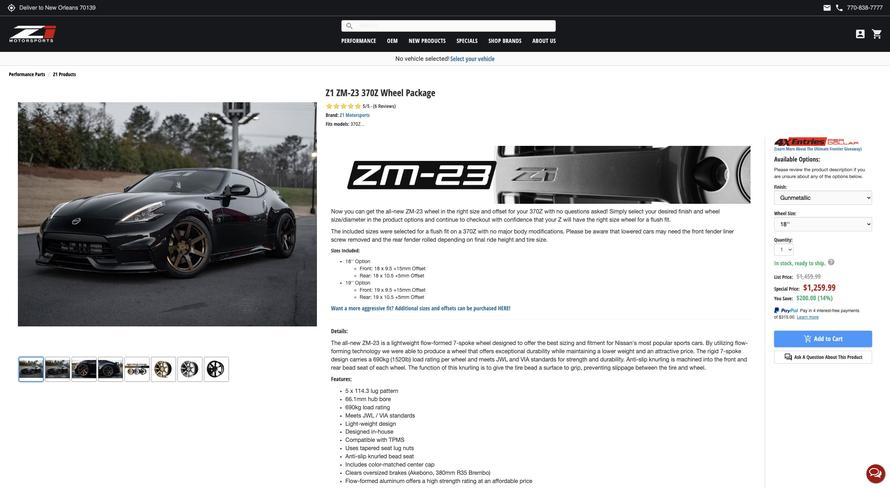 Task type: describe. For each thing, give the bounding box(es) containing it.
0 horizontal spatial tire
[[515, 365, 523, 371]]

0 horizontal spatial wheel
[[381, 86, 404, 99]]

1 horizontal spatial vehicle
[[478, 55, 495, 63]]

attractive
[[656, 348, 679, 355]]

want a more aggressive fit? additional sizes and offsets can be purchased here !
[[331, 305, 511, 313]]

wheel size:
[[775, 210, 797, 217]]

uses
[[346, 445, 359, 452]]

rating inside the all-new zm-23 is a lightweight flow-formed 7-spoke wheel designed to offer the best sizing and fitment for nissan's most popular sports cars. by utilizing flow- forming technology we were able to produce a wheel that offers exceptional durability while maintaining a lower weight and an attractive price. the rigid 7-spoke design carries a 690kg (1520lb) load rating per wheel and meets jwl and via standards for strength and durability. anti-slip knurling is machined into the front and rear bead seat of each wheel. the function of this knurling is to give the tire bead a surface to grip, preventing slippage between the tire and wheel.
[[425, 356, 440, 363]]

2 horizontal spatial rating
[[462, 478, 477, 485]]

a down "fitment"
[[598, 348, 601, 355]]

z1 products
[[53, 71, 76, 78]]

cap
[[425, 462, 435, 468]]

with down "offset"
[[492, 217, 503, 223]]

while
[[552, 348, 565, 355]]

the up continue
[[447, 208, 455, 215]]

0 vertical spatial about
[[533, 37, 549, 45]]

price: for $1,259.99
[[789, 286, 800, 292]]

1 horizontal spatial on
[[467, 236, 473, 243]]

design inside the all-new zm-23 is a lightweight flow-formed 7-spoke wheel designed to offer the best sizing and fitment for nissan's most popular sports cars. by utilizing flow- forming technology we were able to produce a wheel that offers exceptional durability while maintaining a lower weight and an attractive price. the rigid 7-spoke design carries a 690kg (1520lb) load rating per wheel and meets jwl and via standards for strength and durability. anti-slip knurling is machined into the front and rear bead seat of each wheel. the function of this knurling is to give the tire bead a surface to grip, preventing slippage between the tire and wheel.
[[331, 356, 348, 363]]

1 vertical spatial knurling
[[459, 365, 479, 371]]

list price: $1,459.99
[[775, 272, 821, 281]]

to right able at the bottom of page
[[418, 348, 423, 355]]

2 +5mm from the top
[[395, 295, 410, 300]]

clears
[[346, 470, 362, 476]]

19''
[[346, 280, 354, 286]]

sizes included:
[[331, 247, 360, 254]]

special
[[775, 286, 788, 292]]

most
[[639, 340, 652, 347]]

0 vertical spatial zm-
[[337, 86, 351, 99]]

depending
[[438, 236, 465, 243]]

if
[[854, 167, 857, 173]]

Search search field
[[354, 20, 556, 31]]

and down most in the right of the page
[[637, 348, 646, 355]]

0 vertical spatial 19
[[374, 288, 380, 293]]

0 horizontal spatial in
[[367, 217, 372, 223]]

and down machined
[[679, 365, 688, 371]]

simply
[[610, 208, 627, 215]]

brakes
[[390, 470, 407, 476]]

shop
[[489, 37, 501, 45]]

1 vertical spatial fender
[[404, 236, 421, 243]]

utilizing
[[715, 340, 734, 347]]

3 star from the left
[[340, 103, 347, 110]]

load inside 5 x 114.3 lug pattern 66.1mm hub bore 690kg load rating meets jwl / via standards light-weight design designed in-house compatible with tpms uses tapered seat lug nuts anti-slip knurled bead seat includes color-matched center cap clears oversized brakes (akebono, 380mm r35 brembo) flow-formed aluminum offers a high strength rating at an affordable price
[[363, 404, 374, 411]]

forming
[[331, 348, 351, 355]]

center
[[408, 462, 424, 468]]

this
[[839, 354, 847, 361]]

affordable
[[493, 478, 518, 485]]

1 vertical spatial 19
[[373, 295, 379, 300]]

a left more
[[345, 305, 347, 313]]

x inside 5 x 114.3 lug pattern 66.1mm hub bore 690kg load rating meets jwl / via standards light-weight design designed in-house compatible with tpms uses tapered seat lug nuts anti-slip knurled bead seat includes color-matched center cap clears oversized brakes (akebono, 380mm r35 brembo) flow-formed aluminum offers a high strength rating at an affordable price
[[350, 388, 353, 395]]

0 vertical spatial fender
[[706, 228, 722, 235]]

durability.
[[601, 356, 625, 363]]

2 horizontal spatial new
[[409, 37, 420, 45]]

front inside the included sizes were selected for a flush fit on a 370z with no major body modifications. please be aware that lowered cars may need the front fender liner screw removed and the rear fender rolled depending on final ride height and tire size.
[[692, 228, 704, 235]]

the included sizes were selected for a flush fit on a 370z with no major body modifications. please be aware that lowered cars may need the front fender liner screw removed and the rear fender rolled depending on final ride height and tire size.
[[331, 228, 734, 243]]

$200.00
[[797, 294, 817, 302]]

stock,
[[781, 259, 794, 267]]

2 horizontal spatial bead
[[525, 365, 538, 371]]

23 inside the all-new zm-23 is a lightweight flow-formed 7-spoke wheel designed to offer the best sizing and fitment for nissan's most popular sports cars. by utilizing flow- forming technology we were able to produce a wheel that offers exceptional durability while maintaining a lower weight and an attractive price. the rigid 7-spoke design carries a 690kg (1520lb) load rating per wheel and meets jwl and via standards for strength and durability. anti-slip knurling is machined into the front and rear bead seat of each wheel. the function of this knurling is to give the tire bead a surface to grip, preventing slippage between the tire and wheel.
[[373, 340, 380, 347]]

0 vertical spatial 18
[[374, 266, 380, 272]]

the down rigid at the right bottom of page
[[715, 356, 723, 363]]

modifications.
[[529, 228, 565, 235]]

r35
[[457, 470, 467, 476]]

a up rolled
[[426, 228, 429, 235]]

for down select
[[638, 217, 645, 223]]

via inside 5 x 114.3 lug pattern 66.1mm hub bore 690kg load rating meets jwl / via standards light-weight design designed in-house compatible with tpms uses tapered seat lug nuts anti-slip knurled bead seat includes color-matched center cap clears oversized brakes (akebono, 380mm r35 brembo) flow-formed aluminum offers a high strength rating at an affordable price
[[380, 413, 388, 419]]

0 horizontal spatial bead
[[343, 365, 356, 371]]

options inside (learn more about the ultimate frontier giveaway) available options: please review the product description if you are unsure about any of the options below.
[[833, 174, 848, 179]]

and up maintaining
[[576, 340, 586, 347]]

jwl inside the all-new zm-23 is a lightweight flow-formed 7-spoke wheel designed to offer the best sizing and fitment for nissan's most popular sports cars. by utilizing flow- forming technology we were able to produce a wheel that offers exceptional durability while maintaining a lower weight and an attractive price. the rigid 7-spoke design carries a 690kg (1520lb) load rating per wheel and meets jwl and via standards for strength and durability. anti-slip knurling is machined into the front and rear bead seat of each wheel. the function of this knurling is to give the tire bead a surface to grip, preventing slippage between the tire and wheel.
[[497, 356, 508, 363]]

offset
[[493, 208, 507, 215]]

1 vertical spatial is
[[671, 356, 675, 363]]

0 horizontal spatial size
[[470, 208, 480, 215]]

1 vertical spatial rating
[[376, 404, 390, 411]]

2 horizontal spatial tire
[[669, 365, 677, 371]]

690kg inside 5 x 114.3 lug pattern 66.1mm hub bore 690kg load rating meets jwl / via standards light-weight design designed in-house compatible with tpms uses tapered seat lug nuts anti-slip knurled bead seat includes color-matched center cap clears oversized brakes (akebono, 380mm r35 brembo) flow-formed aluminum offers a high strength rating at an affordable price
[[346, 404, 361, 411]]

question_answer
[[785, 353, 793, 362]]

about us link
[[533, 37, 556, 45]]

the right 'need'
[[683, 228, 691, 235]]

114.3
[[355, 388, 369, 395]]

specials link
[[457, 37, 478, 45]]

the down get
[[373, 217, 381, 223]]

1 horizontal spatial right
[[597, 217, 608, 223]]

were inside the included sizes were selected for a flush fit on a 370z with no major body modifications. please be aware that lowered cars may need the front fender liner screw removed and the rear fender rolled depending on final ride height and tire size.
[[380, 228, 393, 235]]

shopping_cart link
[[870, 28, 883, 40]]

liner
[[724, 228, 734, 235]]

best
[[547, 340, 559, 347]]

0 horizontal spatial 7-
[[454, 340, 459, 347]]

4 star from the left
[[347, 103, 355, 110]]

mail
[[823, 4, 832, 12]]

ready
[[795, 259, 808, 267]]

no inside now you can get the all-new zm-23 wheel in the right size and offset for your 370z with no questions asked! simply select your desired finish and wheel size/diameter in the product options and continue to checkout with confidence that your z will have the right size wheel for a flush fit.
[[557, 208, 563, 215]]

that inside the included sizes were selected for a flush fit on a 370z with no major body modifications. please be aware that lowered cars may need the front fender liner screw removed and the rear fender rolled depending on final ride height and tire size.
[[610, 228, 620, 235]]

anti- inside the all-new zm-23 is a lightweight flow-formed 7-spoke wheel designed to offer the best sizing and fitment for nissan's most popular sports cars. by utilizing flow- forming technology we were able to produce a wheel that offers exceptional durability while maintaining a lower weight and an attractive price. the rigid 7-spoke design carries a 690kg (1520lb) load rating per wheel and meets jwl and via standards for strength and durability. anti-slip knurling is machined into the front and rear bead seat of each wheel. the function of this knurling is to give the tire bead a surface to grip, preventing slippage between the tire and wheel.
[[627, 356, 639, 363]]

and right into
[[738, 356, 748, 363]]

at
[[478, 478, 483, 485]]

1 horizontal spatial seat
[[381, 445, 392, 452]]

we
[[382, 348, 390, 355]]

performance link
[[342, 37, 376, 45]]

search
[[346, 22, 354, 30]]

1 horizontal spatial knurling
[[649, 356, 670, 363]]

0 horizontal spatial 370z
[[362, 86, 379, 99]]

and left offsets
[[432, 305, 440, 313]]

0 vertical spatial is
[[381, 340, 385, 347]]

to inside now you can get the all-new zm-23 wheel in the right size and offset for your 370z with no questions asked! simply select your desired finish and wheel size/diameter in the product options and continue to checkout with confidence that your z will have the right size wheel for a flush fit.
[[460, 217, 465, 223]]

size/diameter
[[331, 217, 366, 223]]

products
[[59, 71, 76, 78]]

and up checkout
[[482, 208, 491, 215]]

with inside the included sizes were selected for a flush fit on a 370z with no major body modifications. please be aware that lowered cars may need the front fender liner screw removed and the rear fender rolled depending on final ride height and tire size.
[[478, 228, 489, 235]]

zm- inside now you can get the all-new zm-23 wheel in the right size and offset for your 370z with no questions asked! simply select your desired finish and wheel size/diameter in the product options and continue to checkout with confidence that your z will have the right size wheel for a flush fit.
[[406, 208, 417, 215]]

2 rear: from the top
[[360, 295, 372, 300]]

lower
[[602, 348, 616, 355]]

tapered
[[360, 445, 380, 452]]

and right the finish
[[694, 208, 704, 215]]

major
[[498, 228, 513, 235]]

sizing
[[560, 340, 575, 347]]

formed inside the all-new zm-23 is a lightweight flow-formed 7-spoke wheel designed to offer the best sizing and fitment for nissan's most popular sports cars. by utilizing flow- forming technology we were able to produce a wheel that offers exceptional durability while maintaining a lower weight and an attractive price. the rigid 7-spoke design carries a 690kg (1520lb) load rating per wheel and meets jwl and via standards for strength and durability. anti-slip knurling is machined into the front and rear bead seat of each wheel. the function of this knurling is to give the tire bead a surface to grip, preventing slippage between the tire and wheel.
[[434, 340, 452, 347]]

tire inside the included sizes were selected for a flush fit on a 370z with no major body modifications. please be aware that lowered cars may need the front fender liner screw removed and the rear fender rolled depending on final ride height and tire size.
[[527, 236, 535, 243]]

to left grip,
[[564, 365, 569, 371]]

into
[[704, 356, 713, 363]]

now you can get the all-new zm-23 wheel in the right size and offset for your 370z with no questions asked! simply select your desired finish and wheel size/diameter in the product options and continue to checkout with confidence that your z will have the right size wheel for a flush fit.
[[331, 208, 720, 223]]

brand:
[[326, 112, 339, 119]]

1 horizontal spatial size
[[610, 217, 620, 223]]

light-
[[346, 421, 361, 427]]

1 wheel. from the left
[[390, 365, 407, 371]]

0 horizontal spatial right
[[457, 208, 468, 215]]

0 horizontal spatial lug
[[371, 388, 379, 395]]

a left the surface
[[539, 365, 542, 371]]

weight inside 5 x 114.3 lug pattern 66.1mm hub bore 690kg load rating meets jwl / via standards light-weight design designed in-house compatible with tpms uses tapered seat lug nuts anti-slip knurled bead seat includes color-matched center cap clears oversized brakes (akebono, 380mm r35 brembo) flow-formed aluminum offers a high strength rating at an affordable price
[[361, 421, 378, 427]]

z1 products link
[[53, 71, 76, 78]]

1 horizontal spatial spoke
[[726, 348, 742, 355]]

frontier
[[830, 146, 844, 152]]

0 horizontal spatial on
[[451, 228, 457, 235]]

meets
[[479, 356, 495, 363]]

star star star star star 5/5 - (6 reviews) brand: z1 motorsports fits models: 370z...
[[326, 103, 396, 127]]

(learn more about the ultimate frontier giveaway) available options: please review the product description if you are unsure about any of the options below.
[[775, 146, 866, 179]]

370z inside now you can get the all-new zm-23 wheel in the right size and offset for your 370z with no questions asked! simply select your desired finish and wheel size/diameter in the product options and continue to checkout with confidence that your z will have the right size wheel for a flush fit.
[[530, 208, 543, 215]]

and left meets
[[468, 356, 478, 363]]

1 horizontal spatial in
[[441, 208, 446, 215]]

phone
[[836, 4, 844, 12]]

0 horizontal spatial 23
[[351, 86, 359, 99]]

nuts
[[403, 445, 414, 452]]

durability
[[527, 348, 550, 355]]

1 rear: from the top
[[360, 273, 372, 279]]

(14%)
[[818, 294, 833, 302]]

shop brands link
[[489, 37, 522, 45]]

popular
[[653, 340, 673, 347]]

0 vertical spatial spoke
[[459, 340, 475, 347]]

tpms
[[389, 437, 405, 444]]

1 vertical spatial lug
[[394, 445, 402, 452]]

1 vertical spatial can
[[458, 305, 466, 313]]

0 horizontal spatial of
[[370, 365, 375, 371]]

you
[[775, 295, 782, 302]]

with up modifications.
[[545, 208, 555, 215]]

aggressive
[[362, 305, 385, 313]]

between
[[636, 365, 658, 371]]

to inside add_shopping_cart add to cart
[[826, 335, 831, 343]]

cars
[[644, 228, 654, 235]]

1 horizontal spatial wheel
[[775, 210, 787, 217]]

z1 inside star star star star star 5/5 - (6 reviews) brand: z1 motorsports fits models: 370z...
[[340, 112, 345, 119]]

the up "forming" at the left of page
[[331, 340, 341, 347]]

a down technology
[[369, 356, 372, 363]]

a inside 5 x 114.3 lug pattern 66.1mm hub bore 690kg load rating meets jwl / via standards light-weight design designed in-house compatible with tpms uses tapered seat lug nuts anti-slip knurled bead seat includes color-matched center cap clears oversized brakes (akebono, 380mm r35 brembo) flow-formed aluminum offers a high strength rating at an affordable price
[[422, 478, 426, 485]]

account_box link
[[853, 28, 868, 40]]

performance parts
[[9, 71, 45, 78]]

(akebono,
[[409, 470, 435, 476]]

finish:
[[775, 184, 787, 191]]

rear inside the included sizes were selected for a flush fit on a 370z with no major body modifications. please be aware that lowered cars may need the front fender liner screw removed and the rear fender rolled depending on final ride height and tire size.
[[393, 236, 403, 243]]

370z inside the included sizes were selected for a flush fit on a 370z with no major body modifications. please be aware that lowered cars may need the front fender liner screw removed and the rear fender rolled depending on final ride height and tire size.
[[463, 228, 477, 235]]

z1 motorsports logo image
[[9, 25, 57, 43]]

a up "per"
[[447, 348, 450, 355]]

1 horizontal spatial 7-
[[721, 348, 726, 355]]

special price: $1,259.99 you save: $200.00 (14%)
[[775, 282, 836, 302]]

save:
[[783, 295, 793, 302]]

produce
[[424, 348, 446, 355]]

5 star from the left
[[355, 103, 362, 110]]

690kg inside the all-new zm-23 is a lightweight flow-formed 7-spoke wheel designed to offer the best sizing and fitment for nissan's most popular sports cars. by utilizing flow- forming technology we were able to produce a wheel that offers exceptional durability while maintaining a lower weight and an attractive price. the rigid 7-spoke design carries a 690kg (1520lb) load rating per wheel and meets jwl and via standards for strength and durability. anti-slip knurling is machined into the front and rear bead seat of each wheel. the function of this knurling is to give the tire bead a surface to grip, preventing slippage between the tire and wheel.
[[373, 356, 389, 363]]

matched
[[384, 462, 406, 468]]

z1 for z1 zm-23 370z wheel package
[[326, 86, 334, 99]]

models:
[[334, 121, 350, 127]]

1 horizontal spatial sizes
[[420, 305, 430, 313]]

a up the depending at the top of the page
[[459, 228, 462, 235]]

$1,459.99
[[797, 272, 821, 281]]

cars.
[[692, 340, 705, 347]]

the right the between
[[659, 365, 668, 371]]



Task type: vqa. For each thing, say whether or not it's contained in the screenshot.
the bottom size
yes



Task type: locate. For each thing, give the bounding box(es) containing it.
continue
[[436, 217, 459, 223]]

2 wheel. from the left
[[690, 365, 706, 371]]

with inside 5 x 114.3 lug pattern 66.1mm hub bore 690kg load rating meets jwl / via standards light-weight design designed in-house compatible with tpms uses tapered seat lug nuts anti-slip knurled bead seat includes color-matched center cap clears oversized brakes (akebono, 380mm r35 brembo) flow-formed aluminum offers a high strength rating at an affordable price
[[377, 437, 387, 444]]

1 horizontal spatial weight
[[618, 348, 635, 355]]

bead
[[343, 365, 356, 371], [525, 365, 538, 371], [389, 454, 402, 460]]

1 vertical spatial strength
[[440, 478, 461, 485]]

height
[[498, 236, 514, 243]]

lug up the "hub"
[[371, 388, 379, 395]]

1 horizontal spatial jwl
[[497, 356, 508, 363]]

you inside (learn more about the ultimate frontier giveaway) available options: please review the product description if you are unsure about any of the options below.
[[858, 167, 866, 173]]

on right fit
[[451, 228, 457, 235]]

zm- up technology
[[363, 340, 373, 347]]

for down while
[[558, 356, 565, 363]]

all- inside the all-new zm-23 is a lightweight flow-formed 7-spoke wheel designed to offer the best sizing and fitment for nissan's most popular sports cars. by utilizing flow- forming technology we were able to produce a wheel that offers exceptional durability while maintaining a lower weight and an attractive price. the rigid 7-spoke design carries a 690kg (1520lb) load rating per wheel and meets jwl and via standards for strength and durability. anti-slip knurling is machined into the front and rear bead seat of each wheel. the function of this knurling is to give the tire bead a surface to grip, preventing slippage between the tire and wheel.
[[342, 340, 350, 347]]

1 vertical spatial in
[[367, 217, 372, 223]]

1 vertical spatial price:
[[789, 286, 800, 292]]

for up lower
[[607, 340, 614, 347]]

vehicle down shop
[[478, 55, 495, 63]]

1 horizontal spatial please
[[775, 167, 789, 173]]

offers down the (akebono,
[[406, 478, 421, 485]]

weight up in-
[[361, 421, 378, 427]]

selected!
[[425, 55, 450, 62]]

sizes inside the included sizes were selected for a flush fit on a 370z with no major body modifications. please be aware that lowered cars may need the front fender liner screw removed and the rear fender rolled depending on final ride height and tire size.
[[366, 228, 379, 235]]

0 vertical spatial no
[[557, 208, 563, 215]]

this
[[448, 365, 458, 371]]

for up confidence
[[509, 208, 516, 215]]

0 vertical spatial can
[[356, 208, 365, 215]]

2 option from the top
[[355, 280, 371, 286]]

and down exceptional
[[510, 356, 519, 363]]

slip inside the all-new zm-23 is a lightweight flow-formed 7-spoke wheel designed to offer the best sizing and fitment for nissan's most popular sports cars. by utilizing flow- forming technology we were able to produce a wheel that offers exceptional durability while maintaining a lower weight and an attractive price. the rigid 7-spoke design carries a 690kg (1520lb) load rating per wheel and meets jwl and via standards for strength and durability. anti-slip knurling is machined into the front and rear bead seat of each wheel. the function of this knurling is to give the tire bead a surface to grip, preventing slippage between the tire and wheel.
[[639, 356, 648, 363]]

an
[[648, 348, 654, 355], [485, 478, 491, 485]]

1 vertical spatial all-
[[342, 340, 350, 347]]

0 vertical spatial right
[[457, 208, 468, 215]]

in stock, ready to ship. help
[[775, 259, 836, 267]]

0 vertical spatial that
[[534, 217, 544, 223]]

grip,
[[571, 365, 583, 371]]

0 vertical spatial all-
[[386, 208, 394, 215]]

the right give
[[506, 365, 514, 371]]

lowered
[[622, 228, 642, 235]]

design inside 5 x 114.3 lug pattern 66.1mm hub bore 690kg load rating meets jwl / via standards light-weight design designed in-house compatible with tpms uses tapered seat lug nuts anti-slip knurled bead seat includes color-matched center cap clears oversized brakes (akebono, 380mm r35 brembo) flow-formed aluminum offers a high strength rating at an affordable price
[[379, 421, 396, 427]]

bead inside 5 x 114.3 lug pattern 66.1mm hub bore 690kg load rating meets jwl / via standards light-weight design designed in-house compatible with tpms uses tapered seat lug nuts anti-slip knurled bead seat includes color-matched center cap clears oversized brakes (akebono, 380mm r35 brembo) flow-formed aluminum offers a high strength rating at an affordable price
[[389, 454, 402, 460]]

via down durability on the bottom right of page
[[521, 356, 530, 363]]

1 vertical spatial load
[[363, 404, 374, 411]]

please inside (learn more about the ultimate frontier giveaway) available options: please review the product description if you are unsure about any of the options below.
[[775, 167, 789, 173]]

rear up features:
[[331, 365, 341, 371]]

via
[[521, 356, 530, 363], [380, 413, 388, 419]]

were up (1520lb)
[[391, 348, 404, 355]]

7-
[[454, 340, 459, 347], [721, 348, 726, 355]]

690kg up 'each'
[[373, 356, 389, 363]]

0 horizontal spatial anti-
[[346, 454, 358, 460]]

+5mm
[[395, 273, 410, 279], [395, 295, 410, 300]]

1 flow- from the left
[[421, 340, 434, 347]]

about
[[798, 174, 810, 179]]

compatible
[[346, 437, 375, 444]]

0 vertical spatial product
[[812, 167, 829, 173]]

price: up save:
[[789, 286, 800, 292]]

1 vertical spatial size
[[610, 217, 620, 223]]

0 horizontal spatial is
[[381, 340, 385, 347]]

2 horizontal spatial 23
[[417, 208, 423, 215]]

1 vertical spatial jwl
[[363, 413, 375, 419]]

load down able at the bottom of page
[[413, 356, 424, 363]]

standards up house
[[390, 413, 415, 419]]

1 vertical spatial options
[[405, 217, 424, 223]]

selected
[[394, 228, 416, 235]]

wheel. down machined
[[690, 365, 706, 371]]

and down body
[[516, 236, 525, 243]]

formed inside 5 x 114.3 lug pattern 66.1mm hub bore 690kg load rating meets jwl / via standards light-weight design designed in-house compatible with tpms uses tapered seat lug nuts anti-slip knurled bead seat includes color-matched center cap clears oversized brakes (akebono, 380mm r35 brembo) flow-formed aluminum offers a high strength rating at an affordable price
[[360, 478, 378, 485]]

you inside now you can get the all-new zm-23 wheel in the right size and offset for your 370z with no questions asked! simply select your desired finish and wheel size/diameter in the product options and continue to checkout with confidence that your z will have the right size wheel for a flush fit.
[[345, 208, 354, 215]]

1 vertical spatial seat
[[381, 445, 392, 452]]

1 10.5 from the top
[[384, 273, 394, 279]]

to inside in stock, ready to ship. help
[[809, 259, 814, 267]]

0 horizontal spatial fender
[[404, 236, 421, 243]]

370z...
[[351, 121, 365, 127]]

nissan's
[[615, 340, 637, 347]]

seat inside the all-new zm-23 is a lightweight flow-formed 7-spoke wheel designed to offer the best sizing and fitment for nissan's most popular sports cars. by utilizing flow- forming technology we were able to produce a wheel that offers exceptional durability while maintaining a lower weight and an attractive price. the rigid 7-spoke design carries a 690kg (1520lb) load rating per wheel and meets jwl and via standards for strength and durability. anti-slip knurling is machined into the front and rear bead seat of each wheel. the function of this knurling is to give the tire bead a surface to grip, preventing slippage between the tire and wheel.
[[357, 365, 368, 371]]

to down meets
[[487, 365, 492, 371]]

1 vertical spatial standards
[[390, 413, 415, 419]]

rating down produce on the bottom
[[425, 356, 440, 363]]

1 vertical spatial wheel
[[775, 210, 787, 217]]

desired
[[658, 208, 677, 215]]

the up durability on the bottom right of page
[[538, 340, 546, 347]]

standards inside the all-new zm-23 is a lightweight flow-formed 7-spoke wheel designed to offer the best sizing and fitment for nissan's most popular sports cars. by utilizing flow- forming technology we were able to produce a wheel that offers exceptional durability while maintaining a lower weight and an attractive price. the rigid 7-spoke design carries a 690kg (1520lb) load rating per wheel and meets jwl and via standards for strength and durability. anti-slip knurling is machined into the front and rear bead seat of each wheel. the function of this knurling is to give the tire bead a surface to grip, preventing slippage between the tire and wheel.
[[531, 356, 557, 363]]

1 +5mm from the top
[[395, 273, 410, 279]]

now
[[331, 208, 343, 215]]

0 horizontal spatial flush
[[431, 228, 443, 235]]

0 vertical spatial anti-
[[627, 356, 639, 363]]

$1,259.99
[[804, 282, 836, 293]]

an right "at"
[[485, 478, 491, 485]]

1 horizontal spatial formed
[[434, 340, 452, 347]]

1 vertical spatial new
[[394, 208, 404, 215]]

about us
[[533, 37, 556, 45]]

tire
[[527, 236, 535, 243], [515, 365, 523, 371], [669, 365, 677, 371]]

phone link
[[836, 4, 883, 12]]

0 horizontal spatial options
[[405, 217, 424, 223]]

anti- inside 5 x 114.3 lug pattern 66.1mm hub bore 690kg load rating meets jwl / via standards light-weight design designed in-house compatible with tpms uses tapered seat lug nuts anti-slip knurled bead seat includes color-matched center cap clears oversized brakes (akebono, 380mm r35 brembo) flow-formed aluminum offers a high strength rating at an affordable price
[[346, 454, 358, 460]]

surface
[[544, 365, 563, 371]]

shopping_cart
[[872, 28, 883, 40]]

2 vertical spatial 23
[[373, 340, 380, 347]]

the all-new zm-23 is a lightweight flow-formed 7-spoke wheel designed to offer the best sizing and fitment for nissan's most popular sports cars. by utilizing flow- forming technology we were able to produce a wheel that offers exceptional durability while maintaining a lower weight and an attractive price. the rigid 7-spoke design carries a 690kg (1520lb) load rating per wheel and meets jwl and via standards for strength and durability. anti-slip knurling is machined into the front and rear bead seat of each wheel. the function of this knurling is to give the tire bead a surface to grip, preventing slippage between the tire and wheel.
[[331, 340, 748, 371]]

1 horizontal spatial you
[[858, 167, 866, 173]]

design down "forming" at the left of page
[[331, 356, 348, 363]]

new
[[409, 37, 420, 45], [394, 208, 404, 215], [350, 340, 361, 347]]

0 vertical spatial front:
[[360, 266, 373, 272]]

options:
[[799, 155, 821, 164]]

2 flow- from the left
[[735, 340, 748, 347]]

included:
[[342, 247, 360, 254]]

0 vertical spatial 370z
[[362, 86, 379, 99]]

0 vertical spatial you
[[858, 167, 866, 173]]

1 vertical spatial +15mm
[[394, 288, 411, 293]]

1 vertical spatial you
[[345, 208, 354, 215]]

via inside the all-new zm-23 is a lightweight flow-formed 7-spoke wheel designed to offer the best sizing and fitment for nissan's most popular sports cars. by utilizing flow- forming technology we were able to produce a wheel that offers exceptional durability while maintaining a lower weight and an attractive price. the rigid 7-spoke design carries a 690kg (1520lb) load rating per wheel and meets jwl and via standards for strength and durability. anti-slip knurling is machined into the front and rear bead seat of each wheel. the function of this knurling is to give the tire bead a surface to grip, preventing slippage between the tire and wheel.
[[521, 356, 530, 363]]

be left aware
[[585, 228, 592, 235]]

23 up technology
[[373, 340, 380, 347]]

jwl inside 5 x 114.3 lug pattern 66.1mm hub bore 690kg load rating meets jwl / via standards light-weight design designed in-house compatible with tpms uses tapered seat lug nuts anti-slip knurled bead seat includes color-matched center cap clears oversized brakes (akebono, 380mm r35 brembo) flow-formed aluminum offers a high strength rating at an affordable price
[[363, 413, 375, 419]]

to
[[460, 217, 465, 223], [809, 259, 814, 267], [826, 335, 831, 343], [518, 340, 523, 347], [418, 348, 423, 355], [487, 365, 492, 371], [564, 365, 569, 371]]

price:
[[783, 274, 793, 281], [789, 286, 800, 292]]

the right any
[[825, 174, 832, 179]]

1 vertical spatial right
[[597, 217, 608, 223]]

wheel
[[381, 86, 404, 99], [775, 210, 787, 217]]

a up cars
[[646, 217, 649, 223]]

were
[[380, 228, 393, 235], [391, 348, 404, 355]]

zm- inside the all-new zm-23 is a lightweight flow-formed 7-spoke wheel designed to offer the best sizing and fitment for nissan's most popular sports cars. by utilizing flow- forming technology we were able to produce a wheel that offers exceptional durability while maintaining a lower weight and an attractive price. the rigid 7-spoke design carries a 690kg (1520lb) load rating per wheel and meets jwl and via standards for strength and durability. anti-slip knurling is machined into the front and rear bead seat of each wheel. the function of this knurling is to give the tire bead a surface to grip, preventing slippage between the tire and wheel.
[[363, 340, 373, 347]]

all-
[[386, 208, 394, 215], [342, 340, 350, 347]]

weight
[[618, 348, 635, 355], [361, 421, 378, 427]]

can inside now you can get the all-new zm-23 wheel in the right size and offset for your 370z with no questions asked! simply select your desired finish and wheel size/diameter in the product options and continue to checkout with confidence that your z will have the right size wheel for a flush fit.
[[356, 208, 365, 215]]

(1520lb)
[[391, 356, 411, 363]]

standards
[[531, 356, 557, 363], [390, 413, 415, 419]]

rear down selected
[[393, 236, 403, 243]]

5/5 -
[[363, 104, 372, 109]]

z1 motorsports link
[[340, 112, 370, 119]]

0 vertical spatial load
[[413, 356, 424, 363]]

1 horizontal spatial is
[[481, 365, 485, 371]]

0 vertical spatial 10.5
[[384, 273, 394, 279]]

performance
[[342, 37, 376, 45]]

flush inside the included sizes were selected for a flush fit on a 370z with no major body modifications. please be aware that lowered cars may need the front fender liner screw removed and the rear fender rolled depending on final ride height and tire size.
[[431, 228, 443, 235]]

0 horizontal spatial be
[[467, 305, 472, 313]]

0 vertical spatial rating
[[425, 356, 440, 363]]

0 vertical spatial slip
[[639, 356, 648, 363]]

question
[[807, 354, 825, 361]]

rear:
[[360, 273, 372, 279], [360, 295, 372, 300]]

1 star from the left
[[326, 103, 333, 110]]

have
[[573, 217, 586, 223]]

rear: down included:
[[360, 273, 372, 279]]

flow- up produce on the bottom
[[421, 340, 434, 347]]

new inside the all-new zm-23 is a lightweight flow-formed 7-spoke wheel designed to offer the best sizing and fitment for nissan's most popular sports cars. by utilizing flow- forming technology we were able to produce a wheel that offers exceptional durability while maintaining a lower weight and an attractive price. the rigid 7-spoke design carries a 690kg (1520lb) load rating per wheel and meets jwl and via standards for strength and durability. anti-slip knurling is machined into the front and rear bead seat of each wheel. the function of this knurling is to give the tire bead a surface to grip, preventing slippage between the tire and wheel.
[[350, 340, 361, 347]]

offset
[[412, 266, 426, 272], [411, 273, 425, 279], [412, 288, 426, 293], [411, 295, 425, 300]]

brands
[[503, 37, 522, 45]]

here link
[[498, 305, 509, 313]]

for up rolled
[[417, 228, 424, 235]]

offers inside 5 x 114.3 lug pattern 66.1mm hub bore 690kg load rating meets jwl / via standards light-weight design designed in-house compatible with tpms uses tapered seat lug nuts anti-slip knurled bead seat includes color-matched center cap clears oversized brakes (akebono, 380mm r35 brembo) flow-formed aluminum offers a high strength rating at an affordable price
[[406, 478, 421, 485]]

strength up grip,
[[567, 356, 588, 363]]

no inside the included sizes were selected for a flush fit on a 370z with no major body modifications. please be aware that lowered cars may need the front fender liner screw removed and the rear fender rolled depending on final ride height and tire size.
[[490, 228, 497, 235]]

you up size/diameter
[[345, 208, 354, 215]]

rear inside the all-new zm-23 is a lightweight flow-formed 7-spoke wheel designed to offer the best sizing and fitment for nissan's most popular sports cars. by utilizing flow- forming technology we were able to produce a wheel that offers exceptional durability while maintaining a lower weight and an attractive price. the rigid 7-spoke design carries a 690kg (1520lb) load rating per wheel and meets jwl and via standards for strength and durability. anti-slip knurling is machined into the front and rear bead seat of each wheel. the function of this knurling is to give the tire bead a surface to grip, preventing slippage between the tire and wheel.
[[331, 365, 341, 371]]

1 vertical spatial 23
[[417, 208, 423, 215]]

rating
[[425, 356, 440, 363], [376, 404, 390, 411], [462, 478, 477, 485]]

2 horizontal spatial seat
[[403, 454, 414, 460]]

the right have
[[587, 217, 595, 223]]

below.
[[850, 174, 863, 179]]

1 vertical spatial about
[[796, 146, 807, 152]]

offsets
[[441, 305, 456, 313]]

oem
[[387, 37, 398, 45]]

us
[[550, 37, 556, 45]]

23 up 'z1 motorsports' 'link'
[[351, 86, 359, 99]]

aluminum
[[380, 478, 405, 485]]

standards inside 5 x 114.3 lug pattern 66.1mm hub bore 690kg load rating meets jwl / via standards light-weight design designed in-house compatible with tpms uses tapered seat lug nuts anti-slip knurled bead seat includes color-matched center cap clears oversized brakes (akebono, 380mm r35 brembo) flow-formed aluminum offers a high strength rating at an affordable price
[[390, 413, 415, 419]]

the inside (learn more about the ultimate frontier giveaway) available options: please review the product description if you are unsure about any of the options below.
[[808, 146, 814, 152]]

about inside (learn more about the ultimate frontier giveaway) available options: please review the product description if you are unsure about any of the options below.
[[796, 146, 807, 152]]

2 horizontal spatial of
[[820, 174, 824, 179]]

price: for $1,459.99
[[783, 274, 793, 281]]

to left offer
[[518, 340, 523, 347]]

and up preventing
[[589, 356, 599, 363]]

z
[[558, 217, 562, 223]]

23 inside now you can get the all-new zm-23 wheel in the right size and offset for your 370z with no questions asked! simply select your desired finish and wheel size/diameter in the product options and continue to checkout with confidence that your z will have the right size wheel for a flush fit.
[[417, 208, 423, 215]]

that
[[534, 217, 544, 223], [610, 228, 620, 235], [468, 348, 478, 355]]

1 vertical spatial no
[[490, 228, 497, 235]]

are
[[775, 174, 781, 179]]

high
[[427, 478, 438, 485]]

an inside the all-new zm-23 is a lightweight flow-formed 7-spoke wheel designed to offer the best sizing and fitment for nissan's most popular sports cars. by utilizing flow- forming technology we were able to produce a wheel that offers exceptional durability while maintaining a lower weight and an attractive price. the rigid 7-spoke design carries a 690kg (1520lb) load rating per wheel and meets jwl and via standards for strength and durability. anti-slip knurling is machined into the front and rear bead seat of each wheel. the function of this knurling is to give the tire bead a surface to grip, preventing slippage between the tire and wheel.
[[648, 348, 654, 355]]

the down cars. in the bottom of the page
[[697, 348, 706, 355]]

and left continue
[[425, 217, 435, 223]]

1 vertical spatial rear:
[[360, 295, 372, 300]]

tire left size.
[[527, 236, 535, 243]]

1 +15mm from the top
[[394, 266, 411, 272]]

can left get
[[356, 208, 365, 215]]

1 horizontal spatial bead
[[389, 454, 402, 460]]

0 vertical spatial lug
[[371, 388, 379, 395]]

add_shopping_cart
[[804, 335, 813, 344]]

sizes right additional
[[420, 305, 430, 313]]

want
[[331, 305, 343, 313]]

offers inside the all-new zm-23 is a lightweight flow-formed 7-spoke wheel designed to offer the best sizing and fitment for nissan's most popular sports cars. by utilizing flow- forming technology we were able to produce a wheel that offers exceptional durability while maintaining a lower weight and an attractive price. the rigid 7-spoke design carries a 690kg (1520lb) load rating per wheel and meets jwl and via standards for strength and durability. anti-slip knurling is machined into the front and rear bead seat of each wheel. the function of this knurling is to give the tire bead a surface to grip, preventing slippage between the tire and wheel.
[[480, 348, 494, 355]]

weight down nissan's
[[618, 348, 635, 355]]

can right offsets
[[458, 305, 466, 313]]

product inside now you can get the all-new zm-23 wheel in the right size and offset for your 370z with no questions asked! simply select your desired finish and wheel size/diameter in the product options and continue to checkout with confidence that your z will have the right size wheel for a flush fit.
[[383, 217, 403, 223]]

need
[[668, 228, 681, 235]]

asked!
[[591, 208, 608, 215]]

2 vertical spatial new
[[350, 340, 361, 347]]

wheel. down (1520lb)
[[390, 365, 407, 371]]

an inside 5 x 114.3 lug pattern 66.1mm hub bore 690kg load rating meets jwl / via standards light-weight design designed in-house compatible with tpms uses tapered seat lug nuts anti-slip knurled bead seat includes color-matched center cap clears oversized brakes (akebono, 380mm r35 brembo) flow-formed aluminum offers a high strength rating at an affordable price
[[485, 478, 491, 485]]

product
[[848, 354, 863, 361]]

z1 left the products
[[53, 71, 58, 78]]

new up selected
[[394, 208, 404, 215]]

0 vertical spatial jwl
[[497, 356, 508, 363]]

1 vertical spatial +5mm
[[395, 295, 410, 300]]

0 vertical spatial knurling
[[649, 356, 670, 363]]

1 vertical spatial sizes
[[420, 305, 430, 313]]

hub
[[368, 396, 378, 403]]

370z up '5/5 -'
[[362, 86, 379, 99]]

please up are
[[775, 167, 789, 173]]

2 9.5 from the top
[[385, 288, 392, 293]]

knurled
[[368, 454, 387, 460]]

1 9.5 from the top
[[385, 266, 392, 272]]

weight inside the all-new zm-23 is a lightweight flow-formed 7-spoke wheel designed to offer the best sizing and fitment for nissan's most popular sports cars. by utilizing flow- forming technology we were able to produce a wheel that offers exceptional durability while maintaining a lower weight and an attractive price. the rigid 7-spoke design carries a 690kg (1520lb) load rating per wheel and meets jwl and via standards for strength and durability. anti-slip knurling is machined into the front and rear bead seat of each wheel. the function of this knurling is to give the tire bead a surface to grip, preventing slippage between the tire and wheel.
[[618, 348, 635, 355]]

please inside the included sizes were selected for a flush fit on a 370z with no major body modifications. please be aware that lowered cars may need the front fender liner screw removed and the rear fender rolled depending on final ride height and tire size.
[[567, 228, 584, 235]]

on left 'final'
[[467, 236, 473, 243]]

strength inside the all-new zm-23 is a lightweight flow-formed 7-spoke wheel designed to offer the best sizing and fitment for nissan's most popular sports cars. by utilizing flow- forming technology we were able to produce a wheel that offers exceptional durability while maintaining a lower weight and an attractive price. the rigid 7-spoke design carries a 690kg (1520lb) load rating per wheel and meets jwl and via standards for strength and durability. anti-slip knurling is machined into the front and rear bead seat of each wheel. the function of this knurling is to give the tire bead a surface to grip, preventing slippage between the tire and wheel.
[[567, 356, 588, 363]]

the right removed
[[383, 236, 391, 243]]

removed
[[348, 236, 370, 243]]

load inside the all-new zm-23 is a lightweight flow-formed 7-spoke wheel designed to offer the best sizing and fitment for nissan's most popular sports cars. by utilizing flow- forming technology we were able to produce a wheel that offers exceptional durability while maintaining a lower weight and an attractive price. the rigid 7-spoke design carries a 690kg (1520lb) load rating per wheel and meets jwl and via standards for strength and durability. anti-slip knurling is machined into the front and rear bead seat of each wheel. the function of this knurling is to give the tire bead a surface to grip, preventing slippage between the tire and wheel.
[[413, 356, 424, 363]]

1 vertical spatial offers
[[406, 478, 421, 485]]

1 vertical spatial that
[[610, 228, 620, 235]]

1 horizontal spatial about
[[796, 146, 807, 152]]

about left us
[[533, 37, 549, 45]]

1 vertical spatial anti-
[[346, 454, 358, 460]]

1 horizontal spatial an
[[648, 348, 654, 355]]

a inside now you can get the all-new zm-23 wheel in the right size and offset for your 370z with no questions asked! simply select your desired finish and wheel size/diameter in the product options and continue to checkout with confidence that your z will have the right size wheel for a flush fit.
[[646, 217, 649, 223]]

all- inside now you can get the all-new zm-23 wheel in the right size and offset for your 370z with no questions asked! simply select your desired finish and wheel size/diameter in the product options and continue to checkout with confidence that your z will have the right size wheel for a flush fit.
[[386, 208, 394, 215]]

mail phone
[[823, 4, 844, 12]]

right
[[457, 208, 468, 215], [597, 217, 608, 223]]

of left 'each'
[[370, 365, 375, 371]]

of inside (learn more about the ultimate frontier giveaway) available options: please review the product description if you are unsure about any of the options below.
[[820, 174, 824, 179]]

lightweight
[[392, 340, 419, 347]]

1 vertical spatial please
[[567, 228, 584, 235]]

7- down utilizing
[[721, 348, 726, 355]]

products
[[422, 37, 446, 45]]

1 vertical spatial weight
[[361, 421, 378, 427]]

tire down exceptional
[[515, 365, 523, 371]]

sizes up removed
[[366, 228, 379, 235]]

seat
[[357, 365, 368, 371], [381, 445, 392, 452], [403, 454, 414, 460]]

were inside the all-new zm-23 is a lightweight flow-formed 7-spoke wheel designed to offer the best sizing and fitment for nissan's most popular sports cars. by utilizing flow- forming technology we were able to produce a wheel that offers exceptional durability while maintaining a lower weight and an attractive price. the rigid 7-spoke design carries a 690kg (1520lb) load rating per wheel and meets jwl and via standards for strength and durability. anti-slip knurling is machined into the front and rear bead seat of each wheel. the function of this knurling is to give the tire bead a surface to grip, preventing slippage between the tire and wheel.
[[391, 348, 404, 355]]

seat up knurled
[[381, 445, 392, 452]]

the inside the included sizes were selected for a flush fit on a 370z with no major body modifications. please be aware that lowered cars may need the front fender liner screw removed and the rear fender rolled depending on final ride height and tire size.
[[331, 228, 341, 235]]

1 vertical spatial 18
[[373, 273, 379, 279]]

slip inside 5 x 114.3 lug pattern 66.1mm hub bore 690kg load rating meets jwl / via standards light-weight design designed in-house compatible with tpms uses tapered seat lug nuts anti-slip knurled bead seat includes color-matched center cap clears oversized brakes (akebono, 380mm r35 brembo) flow-formed aluminum offers a high strength rating at an affordable price
[[358, 454, 367, 460]]

new inside now you can get the all-new zm-23 wheel in the right size and offset for your 370z with no questions asked! simply select your desired finish and wheel size/diameter in the product options and continue to checkout with confidence that your z will have the right size wheel for a flush fit.
[[394, 208, 404, 215]]

0 vertical spatial new
[[409, 37, 420, 45]]

product inside (learn more about the ultimate frontier giveaway) available options: please review the product description if you are unsure about any of the options below.
[[812, 167, 829, 173]]

no up ride
[[490, 228, 497, 235]]

knurling right this
[[459, 365, 479, 371]]

front: down included:
[[360, 266, 373, 272]]

fender down selected
[[404, 236, 421, 243]]

2 star from the left
[[333, 103, 340, 110]]

1 vertical spatial an
[[485, 478, 491, 485]]

0 horizontal spatial sizes
[[366, 228, 379, 235]]

be inside the included sizes were selected for a flush fit on a 370z with no major body modifications. please be aware that lowered cars may need the front fender liner screw removed and the rear fender rolled depending on final ride height and tire size.
[[585, 228, 592, 235]]

370z up 'final'
[[463, 228, 477, 235]]

1 option from the top
[[355, 259, 371, 265]]

front inside the all-new zm-23 is a lightweight flow-formed 7-spoke wheel designed to offer the best sizing and fitment for nissan's most popular sports cars. by utilizing flow- forming technology we were able to produce a wheel that offers exceptional durability while maintaining a lower weight and an attractive price. the rigid 7-spoke design carries a 690kg (1520lb) load rating per wheel and meets jwl and via standards for strength and durability. anti-slip knurling is machined into the front and rear bead seat of each wheel. the function of this knurling is to give the tire bead a surface to grip, preventing slippage between the tire and wheel.
[[725, 356, 736, 363]]

by
[[706, 340, 713, 347]]

1 horizontal spatial be
[[585, 228, 592, 235]]

design
[[331, 356, 348, 363], [379, 421, 396, 427]]

formed
[[434, 340, 452, 347], [360, 478, 378, 485]]

the up about
[[804, 167, 811, 173]]

0 vertical spatial 23
[[351, 86, 359, 99]]

0 horizontal spatial formed
[[360, 478, 378, 485]]

+15mm
[[394, 266, 411, 272], [394, 288, 411, 293]]

z1
[[53, 71, 58, 78], [326, 86, 334, 99], [340, 112, 345, 119]]

bore
[[380, 396, 391, 403]]

z1 for z1 products
[[53, 71, 58, 78]]

strength inside 5 x 114.3 lug pattern 66.1mm hub bore 690kg load rating meets jwl / via standards light-weight design designed in-house compatible with tpms uses tapered seat lug nuts anti-slip knurled bead seat includes color-matched center cap clears oversized brakes (akebono, 380mm r35 brembo) flow-formed aluminum offers a high strength rating at an affordable price
[[440, 478, 461, 485]]

a down the (akebono,
[[422, 478, 426, 485]]

that inside now you can get the all-new zm-23 wheel in the right size and offset for your 370z with no questions asked! simply select your desired finish and wheel size/diameter in the product options and continue to checkout with confidence that your z will have the right size wheel for a flush fit.
[[534, 217, 544, 223]]

flow-
[[346, 478, 360, 485]]

options inside now you can get the all-new zm-23 wheel in the right size and offset for your 370z with no questions asked! simply select your desired finish and wheel size/diameter in the product options and continue to checkout with confidence that your z will have the right size wheel for a flush fit.
[[405, 217, 424, 223]]

product up selected
[[383, 217, 403, 223]]

rolled
[[422, 236, 436, 243]]

the right get
[[376, 208, 384, 215]]

of right any
[[820, 174, 824, 179]]

formed up produce on the bottom
[[434, 340, 452, 347]]

the down (1520lb)
[[408, 365, 418, 371]]

knurling down attractive
[[649, 356, 670, 363]]

0 vertical spatial strength
[[567, 356, 588, 363]]

to right add
[[826, 335, 831, 343]]

1 front: from the top
[[360, 266, 373, 272]]

0 horizontal spatial slip
[[358, 454, 367, 460]]

380mm
[[436, 470, 455, 476]]

vehicle inside the 'no vehicle selected! select your vehicle'
[[405, 55, 424, 62]]

in up continue
[[441, 208, 446, 215]]

0 vertical spatial +5mm
[[395, 273, 410, 279]]

sizes
[[331, 247, 341, 254]]

23 up rolled
[[417, 208, 423, 215]]

be left purchased
[[467, 305, 472, 313]]

in
[[441, 208, 446, 215], [367, 217, 372, 223]]

1 horizontal spatial rating
[[425, 356, 440, 363]]

0 horizontal spatial vehicle
[[405, 55, 424, 62]]

0 horizontal spatial please
[[567, 228, 584, 235]]

star
[[326, 103, 333, 110], [333, 103, 340, 110], [340, 103, 347, 110], [347, 103, 355, 110], [355, 103, 362, 110]]

2 horizontal spatial zm-
[[406, 208, 417, 215]]

an down most in the right of the page
[[648, 348, 654, 355]]

and right removed
[[372, 236, 382, 243]]

with down house
[[377, 437, 387, 444]]

a up the we
[[387, 340, 390, 347]]

1 horizontal spatial via
[[521, 356, 530, 363]]

price
[[520, 478, 533, 485]]

1 vertical spatial be
[[467, 305, 472, 313]]

available
[[775, 155, 798, 164]]

2 vertical spatial 370z
[[463, 228, 477, 235]]

0 horizontal spatial offers
[[406, 478, 421, 485]]

of down "per"
[[442, 365, 447, 371]]

2 front: from the top
[[360, 288, 373, 293]]

2 10.5 from the top
[[384, 295, 394, 300]]

slip up includes
[[358, 454, 367, 460]]

pattern
[[380, 388, 399, 395]]

flush left the "fit."
[[651, 217, 663, 223]]

1 horizontal spatial standards
[[531, 356, 557, 363]]

0 horizontal spatial spoke
[[459, 340, 475, 347]]

designed
[[493, 340, 516, 347]]

to right continue
[[460, 217, 465, 223]]

2 +15mm from the top
[[394, 288, 411, 293]]

all- up "forming" at the left of page
[[342, 340, 350, 347]]

of
[[820, 174, 824, 179], [370, 365, 375, 371], [442, 365, 447, 371]]

about
[[533, 37, 549, 45], [796, 146, 807, 152], [826, 354, 838, 361]]

1 vertical spatial via
[[380, 413, 388, 419]]

all- right get
[[386, 208, 394, 215]]

1 horizontal spatial product
[[812, 167, 829, 173]]

that inside the all-new zm-23 is a lightweight flow-formed 7-spoke wheel designed to offer the best sizing and fitment for nissan's most popular sports cars. by utilizing flow- forming technology we were able to produce a wheel that offers exceptional durability while maintaining a lower weight and an attractive price. the rigid 7-spoke design carries a 690kg (1520lb) load rating per wheel and meets jwl and via standards for strength and durability. anti-slip knurling is machined into the front and rear bead seat of each wheel. the function of this knurling is to give the tire bead a surface to grip, preventing slippage between the tire and wheel.
[[468, 348, 478, 355]]

wheel left "package"
[[381, 86, 404, 99]]

0 horizontal spatial z1
[[53, 71, 58, 78]]

for inside the included sizes were selected for a flush fit on a 370z with no major body modifications. please be aware that lowered cars may need the front fender liner screw removed and the rear fender rolled depending on final ride height and tire size.
[[417, 228, 424, 235]]

flush inside now you can get the all-new zm-23 wheel in the right size and offset for your 370z with no questions asked! simply select your desired finish and wheel size/diameter in the product options and continue to checkout with confidence that your z will have the right size wheel for a flush fit.
[[651, 217, 663, 223]]

1 horizontal spatial of
[[442, 365, 447, 371]]

370z
[[362, 86, 379, 99], [530, 208, 543, 215], [463, 228, 477, 235]]

price: inside list price: $1,459.99
[[783, 274, 793, 281]]

23
[[351, 86, 359, 99], [417, 208, 423, 215], [373, 340, 380, 347]]

price: inside special price: $1,259.99 you save: $200.00 (14%)
[[789, 286, 800, 292]]

is down meets
[[481, 365, 485, 371]]

lug down tpms
[[394, 445, 402, 452]]

2 vertical spatial about
[[826, 354, 838, 361]]

2 vertical spatial zm-
[[363, 340, 373, 347]]

strength
[[567, 356, 588, 363], [440, 478, 461, 485]]

0 vertical spatial size
[[470, 208, 480, 215]]

design up house
[[379, 421, 396, 427]]

flow- right utilizing
[[735, 340, 748, 347]]

price: right list
[[783, 274, 793, 281]]

bead up matched
[[389, 454, 402, 460]]

about inside question_answer ask a question about this product
[[826, 354, 838, 361]]



